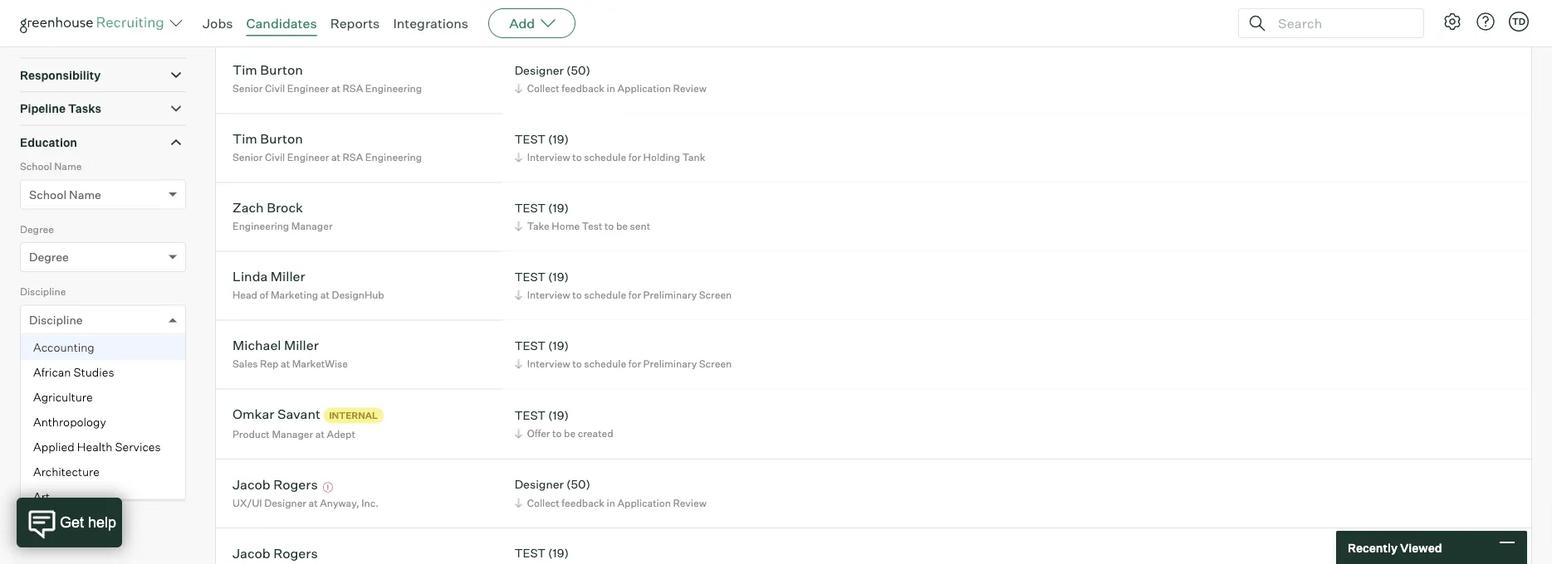 Task type: locate. For each thing, give the bounding box(es) containing it.
1 vertical spatial jacob rogers
[[233, 546, 318, 562]]

jacob rogers link
[[233, 477, 318, 496], [233, 546, 318, 565]]

adept
[[327, 428, 355, 441]]

1 vertical spatial schedule
[[584, 289, 627, 302]]

marketing
[[271, 289, 318, 302]]

1 screen from the top
[[699, 289, 732, 302]]

1 vertical spatial degree
[[29, 250, 69, 265]]

2 engineer from the top
[[287, 151, 329, 164]]

interview
[[527, 151, 570, 164], [527, 289, 570, 302], [527, 358, 570, 371]]

omkar savant
[[233, 406, 321, 423]]

education for education end
[[20, 411, 67, 424]]

degree element
[[20, 222, 186, 284]]

1 vertical spatial engineering
[[365, 151, 422, 164]]

0 vertical spatial rogers
[[273, 477, 318, 493]]

tim burton senior civil engineer at rsa engineering
[[233, 62, 422, 95], [233, 131, 422, 164]]

rsa for test (19)
[[343, 151, 363, 164]]

marketwise
[[292, 358, 348, 371]]

rogers up ux/ui designer at anyway, inc. at the bottom left
[[273, 477, 318, 493]]

1 preliminary from the top
[[644, 289, 697, 302]]

to down the take home test to be sent link
[[573, 289, 582, 302]]

tim burton link
[[233, 62, 303, 81], [233, 131, 303, 150]]

candidates
[[246, 15, 317, 32]]

interview for michael miller
[[527, 358, 570, 371]]

interview to schedule for preliminary screen link down sent
[[512, 288, 736, 303]]

0 vertical spatial name
[[54, 161, 82, 173]]

1 vertical spatial jacob
[[233, 546, 271, 562]]

1 test from the top
[[515, 132, 546, 146]]

1 tim from the top
[[233, 62, 257, 78]]

feedback right add
[[562, 13, 605, 26]]

school name down pipeline
[[20, 161, 82, 173]]

2 for from the top
[[629, 289, 641, 302]]

engineering inside zach brock engineering manager
[[233, 220, 289, 233]]

schedule for linda miller
[[584, 289, 627, 302]]

1 application from the top
[[618, 13, 671, 26]]

Search text field
[[1275, 11, 1409, 35]]

2 vertical spatial for
[[629, 358, 641, 371]]

designer down offer
[[515, 478, 564, 492]]

0 vertical spatial in
[[607, 13, 616, 26]]

name down pipeline tasks
[[54, 161, 82, 173]]

school down pipeline
[[20, 161, 52, 173]]

burton
[[260, 62, 303, 78], [260, 131, 303, 147]]

td button
[[1510, 12, 1530, 32]]

education down pipeline
[[20, 135, 77, 150]]

year
[[112, 376, 136, 390], [112, 438, 136, 453]]

2 (19) from the top
[[548, 201, 569, 215]]

2 rsa from the top
[[343, 151, 363, 164]]

tim burton link up the zach brock 'link'
[[233, 131, 303, 150]]

designer (50) collect feedback in application review down collect feedback in application review
[[515, 63, 707, 95]]

1 horizontal spatial be
[[616, 220, 628, 233]]

schedule inside test (19) interview to schedule for holding tank
[[584, 151, 627, 164]]

school up degree element
[[29, 188, 67, 202]]

collect feedback in application review link for student at n/a
[[512, 12, 711, 28]]

3 application from the top
[[618, 497, 671, 510]]

1 burton from the top
[[260, 62, 303, 78]]

1 jacob from the top
[[233, 477, 271, 493]]

1 for from the top
[[629, 151, 641, 164]]

(50)
[[567, 63, 591, 77], [567, 478, 591, 492]]

interview inside test (19) interview to schedule for holding tank
[[527, 151, 570, 164]]

burton down candidates
[[260, 62, 303, 78]]

1 interview from the top
[[527, 151, 570, 164]]

1 vertical spatial tim burton link
[[233, 131, 303, 150]]

preliminary
[[644, 289, 697, 302], [644, 358, 697, 371]]

1 vertical spatial application
[[618, 82, 671, 95]]

created
[[578, 428, 614, 440]]

1 vertical spatial miller
[[284, 337, 319, 354]]

profile
[[20, 1, 57, 15]]

manager
[[291, 220, 333, 233], [272, 428, 313, 441]]

test
[[515, 132, 546, 146], [515, 201, 546, 215], [515, 270, 546, 284], [515, 339, 546, 353], [515, 408, 546, 423], [515, 547, 546, 561]]

schedule up created
[[584, 358, 627, 371]]

schedule left holding on the top of page
[[584, 151, 627, 164]]

1 vertical spatial for
[[629, 289, 641, 302]]

test for linda miller
[[515, 270, 546, 284]]

jacob for first 'jacob rogers' 'link' from the bottom of the page
[[233, 546, 271, 562]]

3 feedback from the top
[[562, 497, 605, 510]]

in for senior civil engineer at rsa engineering
[[607, 82, 616, 95]]

0 vertical spatial collect
[[527, 13, 560, 26]]

month down education start
[[29, 376, 64, 390]]

miller inside linda miller head of marketing at designhub
[[271, 268, 305, 285]]

1 civil from the top
[[265, 82, 285, 95]]

test (19) interview to schedule for preliminary screen for michael miller
[[515, 339, 732, 371]]

collect feedback in application review link
[[512, 12, 711, 28], [512, 81, 711, 97], [512, 496, 711, 511]]

1 vertical spatial review
[[673, 82, 707, 95]]

interview to schedule for preliminary screen link for linda miller
[[512, 288, 736, 303]]

education for education
[[20, 135, 77, 150]]

1 year from the top
[[112, 376, 136, 390]]

pipeline tasks
[[20, 102, 101, 116]]

tim up zach
[[233, 131, 257, 147]]

None field
[[29, 306, 33, 335]]

(19) for michael miller
[[548, 339, 569, 353]]

at right marketing
[[321, 289, 330, 302]]

test (19)
[[515, 547, 569, 561]]

jacob rogers
[[233, 477, 318, 493], [233, 546, 318, 562]]

civil down candidates
[[265, 82, 285, 95]]

2 collect from the top
[[527, 82, 560, 95]]

rsa for designer (50)
[[343, 82, 363, 95]]

1 jacob rogers link from the top
[[233, 477, 318, 496]]

feedback up test (19) interview to schedule for holding tank
[[562, 82, 605, 95]]

(50) down offer to be created link on the bottom left of the page
[[567, 478, 591, 492]]

1 vertical spatial collect
[[527, 82, 560, 95]]

details
[[59, 1, 99, 15]]

tim burton senior civil engineer at rsa engineering for test
[[233, 131, 422, 164]]

art
[[33, 490, 50, 504]]

test (19) interview to schedule for preliminary screen for linda miller
[[515, 270, 732, 302]]

0 vertical spatial designer
[[515, 63, 564, 77]]

0 vertical spatial preliminary
[[644, 289, 697, 302]]

0 vertical spatial (50)
[[567, 63, 591, 77]]

2 rogers from the top
[[273, 546, 318, 562]]

collect feedback in application review link for ux/ui designer at anyway, inc.
[[512, 496, 711, 511]]

(19) inside test (19) interview to schedule for holding tank
[[548, 132, 569, 146]]

2 vertical spatial in
[[607, 497, 616, 510]]

0 vertical spatial engineer
[[287, 82, 329, 95]]

1 vertical spatial discipline
[[29, 313, 83, 328]]

3 test from the top
[[515, 270, 546, 284]]

at up zach brock engineering manager
[[331, 151, 341, 164]]

0 vertical spatial burton
[[260, 62, 303, 78]]

1 vertical spatial be
[[564, 428, 576, 440]]

be inside the test (19) take home test to be sent
[[616, 220, 628, 233]]

1 vertical spatial year
[[112, 438, 136, 453]]

0 vertical spatial miller
[[271, 268, 305, 285]]

0 vertical spatial feedback
[[562, 13, 605, 26]]

5 (19) from the top
[[548, 408, 569, 423]]

discipline element
[[20, 284, 186, 510]]

screen for michael miller
[[699, 358, 732, 371]]

0 vertical spatial interview
[[527, 151, 570, 164]]

2 interview to schedule for preliminary screen link from the top
[[512, 357, 736, 372]]

2 designer (50) collect feedback in application review from the top
[[515, 478, 707, 510]]

interview up 'test (19) offer to be created'
[[527, 358, 570, 371]]

at
[[272, 13, 281, 26], [331, 82, 341, 95], [331, 151, 341, 164], [321, 289, 330, 302], [281, 358, 290, 371], [316, 428, 325, 441], [309, 497, 318, 510]]

2 vertical spatial feedback
[[562, 497, 605, 510]]

0 vertical spatial for
[[629, 151, 641, 164]]

3 in from the top
[[607, 497, 616, 510]]

designer right ux/ui
[[264, 497, 307, 510]]

tim for test
[[233, 131, 257, 147]]

2 year from the top
[[112, 438, 136, 453]]

1 vertical spatial rogers
[[273, 546, 318, 562]]

at left anyway,
[[309, 497, 318, 510]]

1 schedule from the top
[[584, 151, 627, 164]]

add button
[[489, 8, 576, 38]]

designer for senior civil engineer at rsa engineering
[[515, 63, 564, 77]]

td
[[1513, 16, 1526, 27]]

6 test from the top
[[515, 547, 546, 561]]

schedule down test
[[584, 289, 627, 302]]

interview down take
[[527, 289, 570, 302]]

art option
[[21, 485, 185, 510]]

most recent education only
[[41, 475, 181, 488]]

2 jacob from the top
[[233, 546, 271, 562]]

to inside test (19) interview to schedule for holding tank
[[573, 151, 582, 164]]

omkar
[[233, 406, 275, 423]]

responsibility
[[20, 68, 101, 82]]

1 vertical spatial rsa
[[343, 151, 363, 164]]

accounting
[[33, 340, 95, 355]]

test (19) offer to be created
[[515, 408, 614, 440]]

reports link
[[330, 15, 380, 32]]

2 tim burton senior civil engineer at rsa engineering from the top
[[233, 131, 422, 164]]

2 vertical spatial interview
[[527, 358, 570, 371]]

engineering for test (19)
[[365, 151, 422, 164]]

health
[[77, 440, 112, 455]]

0 vertical spatial jacob rogers
[[233, 477, 318, 493]]

designer
[[515, 63, 564, 77], [515, 478, 564, 492], [264, 497, 307, 510]]

for for tim burton
[[629, 151, 641, 164]]

school name up degree element
[[29, 188, 101, 202]]

at right rep
[[281, 358, 290, 371]]

1 month from the top
[[29, 376, 64, 390]]

0 vertical spatial school
[[20, 161, 52, 173]]

1 vertical spatial designer
[[515, 478, 564, 492]]

schedule for tim burton
[[584, 151, 627, 164]]

in right add popup button
[[607, 13, 616, 26]]

rogers down ux/ui designer at anyway, inc. at the bottom left
[[273, 546, 318, 562]]

to for tim burton
[[573, 151, 582, 164]]

1 vertical spatial engineer
[[287, 151, 329, 164]]

jacob rogers link up ux/ui
[[233, 477, 318, 496]]

2 screen from the top
[[699, 358, 732, 371]]

feedback up test (19)
[[562, 497, 605, 510]]

test inside test (19) interview to schedule for holding tank
[[515, 132, 546, 146]]

3 review from the top
[[673, 497, 707, 510]]

2 vertical spatial schedule
[[584, 358, 627, 371]]

for inside test (19) interview to schedule for holding tank
[[629, 151, 641, 164]]

anyway,
[[320, 497, 360, 510]]

2 jacob rogers from the top
[[233, 546, 318, 562]]

2 application from the top
[[618, 82, 671, 95]]

miller up marketwise
[[284, 337, 319, 354]]

2 vertical spatial engineering
[[233, 220, 289, 233]]

senior
[[233, 82, 263, 95], [233, 151, 263, 164]]

1 interview to schedule for preliminary screen link from the top
[[512, 288, 736, 303]]

2 interview from the top
[[527, 289, 570, 302]]

3 collect from the top
[[527, 497, 560, 510]]

miller inside michael miller sales rep at marketwise
[[284, 337, 319, 354]]

2 vertical spatial review
[[673, 497, 707, 510]]

1 vertical spatial in
[[607, 82, 616, 95]]

tim burton senior civil engineer at rsa engineering down reports link
[[233, 62, 422, 95]]

0 vertical spatial designer (50) collect feedback in application review
[[515, 63, 707, 95]]

jacob up ux/ui
[[233, 477, 271, 493]]

0 vertical spatial test (19) interview to schedule for preliminary screen
[[515, 270, 732, 302]]

designer (50) collect feedback in application review down created
[[515, 478, 707, 510]]

test (19) interview to schedule for preliminary screen
[[515, 270, 732, 302], [515, 339, 732, 371]]

2 vertical spatial designer
[[264, 497, 307, 510]]

1 vertical spatial interview to schedule for preliminary screen link
[[512, 357, 736, 372]]

0 vertical spatial screen
[[699, 289, 732, 302]]

0 vertical spatial tim burton senior civil engineer at rsa engineering
[[233, 62, 422, 95]]

1 vertical spatial tim burton senior civil engineer at rsa engineering
[[233, 131, 422, 164]]

1 test (19) interview to schedule for preliminary screen from the top
[[515, 270, 732, 302]]

(19) inside the test (19) take home test to be sent
[[548, 201, 569, 215]]

manager down 'savant'
[[272, 428, 313, 441]]

senior for designer (50)
[[233, 82, 263, 95]]

review
[[673, 13, 707, 26], [673, 82, 707, 95], [673, 497, 707, 510]]

1 vertical spatial senior
[[233, 151, 263, 164]]

3 (19) from the top
[[548, 270, 569, 284]]

miller up marketing
[[271, 268, 305, 285]]

0 vertical spatial tim burton link
[[233, 62, 303, 81]]

configure image
[[1443, 12, 1463, 32]]

1 review from the top
[[673, 13, 707, 26]]

zach brock link
[[233, 200, 303, 219]]

1 vertical spatial civil
[[265, 151, 285, 164]]

interview up the test (19) take home test to be sent
[[527, 151, 570, 164]]

burton up brock
[[260, 131, 303, 147]]

1 vertical spatial feedback
[[562, 82, 605, 95]]

add
[[509, 15, 535, 32]]

3 collect feedback in application review link from the top
[[512, 496, 711, 511]]

1 vertical spatial month
[[29, 438, 64, 453]]

0 vertical spatial manager
[[291, 220, 333, 233]]

(19)
[[548, 132, 569, 146], [548, 201, 569, 215], [548, 270, 569, 284], [548, 339, 569, 353], [548, 408, 569, 423], [548, 547, 569, 561]]

0 vertical spatial jacob
[[233, 477, 271, 493]]

(50) down collect feedback in application review
[[567, 63, 591, 77]]

0 vertical spatial be
[[616, 220, 628, 233]]

1 senior from the top
[[233, 82, 263, 95]]

internal
[[329, 411, 378, 422]]

collect for ux/ui designer at anyway, inc.
[[527, 497, 560, 510]]

2 tim from the top
[[233, 131, 257, 147]]

list box containing accounting
[[21, 335, 185, 510]]

at left adept
[[316, 428, 325, 441]]

list box
[[21, 335, 185, 510]]

1 tim burton senior civil engineer at rsa engineering from the top
[[233, 62, 422, 95]]

school name
[[20, 161, 82, 173], [29, 188, 101, 202]]

2 (50) from the top
[[567, 478, 591, 492]]

test
[[582, 220, 603, 233]]

3 schedule from the top
[[584, 358, 627, 371]]

0 vertical spatial school name
[[20, 161, 82, 173]]

education down agriculture
[[20, 411, 67, 424]]

application
[[618, 13, 671, 26], [618, 82, 671, 95], [618, 497, 671, 510]]

1 (50) from the top
[[567, 63, 591, 77]]

miller
[[271, 268, 305, 285], [284, 337, 319, 354]]

test inside the test (19) take home test to be sent
[[515, 201, 546, 215]]

jobs
[[203, 15, 233, 32]]

1 vertical spatial designer (50) collect feedback in application review
[[515, 478, 707, 510]]

0 vertical spatial tim
[[233, 62, 257, 78]]

education for education start
[[20, 349, 67, 361]]

2 civil from the top
[[265, 151, 285, 164]]

1 engineer from the top
[[287, 82, 329, 95]]

senior down 'student' on the top left
[[233, 82, 263, 95]]

2 jacob rogers link from the top
[[233, 546, 318, 565]]

jacob rogers up ux/ui
[[233, 477, 318, 493]]

preliminary for linda miller
[[644, 289, 697, 302]]

to inside 'test (19) offer to be created'
[[553, 428, 562, 440]]

jacob
[[233, 477, 271, 493], [233, 546, 271, 562]]

feedback for ux/ui designer at anyway, inc.
[[562, 497, 605, 510]]

start
[[69, 349, 93, 361]]

1 vertical spatial screen
[[699, 358, 732, 371]]

month down 'education end' on the bottom left of page
[[29, 438, 64, 453]]

3 for from the top
[[629, 358, 641, 371]]

name
[[54, 161, 82, 173], [69, 188, 101, 202]]

tasks
[[68, 102, 101, 116]]

1 vertical spatial collect feedback in application review link
[[512, 81, 711, 97]]

profile details
[[20, 1, 99, 15]]

2 in from the top
[[607, 82, 616, 95]]

1 vertical spatial (50)
[[567, 478, 591, 492]]

civil up brock
[[265, 151, 285, 164]]

2 review from the top
[[673, 82, 707, 95]]

engineer up brock
[[287, 151, 329, 164]]

head
[[233, 289, 258, 302]]

designer down add popup button
[[515, 63, 564, 77]]

year down anthropology option
[[112, 438, 136, 453]]

in for ux/ui designer at anyway, inc.
[[607, 497, 616, 510]]

take home test to be sent link
[[512, 219, 655, 234]]

2 schedule from the top
[[584, 289, 627, 302]]

0 vertical spatial schedule
[[584, 151, 627, 164]]

2 vertical spatial collect
[[527, 497, 560, 510]]

to
[[573, 151, 582, 164], [605, 220, 614, 233], [573, 289, 582, 302], [573, 358, 582, 371], [553, 428, 562, 440]]

recent
[[68, 475, 103, 488]]

application for ux/ui designer at anyway, inc.
[[618, 497, 671, 510]]

civil
[[265, 82, 285, 95], [265, 151, 285, 164]]

jacob rogers down ux/ui
[[233, 546, 318, 562]]

0 vertical spatial review
[[673, 13, 707, 26]]

collect feedback in application review
[[527, 13, 707, 26]]

interview to schedule for preliminary screen link
[[512, 288, 736, 303], [512, 357, 736, 372]]

education
[[20, 135, 77, 150], [20, 349, 67, 361], [20, 411, 67, 424], [105, 475, 156, 488]]

year down accounting option
[[112, 376, 136, 390]]

greenhouse recruiting image
[[20, 13, 169, 33]]

month for start
[[29, 376, 64, 390]]

senior up zach
[[233, 151, 263, 164]]

engineer for test (19)
[[287, 151, 329, 164]]

2 feedback from the top
[[562, 82, 605, 95]]

education up african
[[20, 349, 67, 361]]

rogers
[[273, 477, 318, 493], [273, 546, 318, 562]]

to right test
[[605, 220, 614, 233]]

2 preliminary from the top
[[644, 358, 697, 371]]

0 vertical spatial year
[[112, 376, 136, 390]]

to up 'test (19) offer to be created'
[[573, 358, 582, 371]]

4 test from the top
[[515, 339, 546, 353]]

0 vertical spatial discipline
[[20, 286, 66, 298]]

to inside the test (19) take home test to be sent
[[605, 220, 614, 233]]

to right offer
[[553, 428, 562, 440]]

0 vertical spatial collect feedback in application review link
[[512, 12, 711, 28]]

name up degree element
[[69, 188, 101, 202]]

designer for ux/ui designer at anyway, inc.
[[515, 478, 564, 492]]

2 burton from the top
[[260, 131, 303, 147]]

2 test from the top
[[515, 201, 546, 215]]

tim burton link for test
[[233, 131, 303, 150]]

1 vertical spatial interview
[[527, 289, 570, 302]]

tim down 'student' on the top left
[[233, 62, 257, 78]]

engineer down candidates link
[[287, 82, 329, 95]]

0 vertical spatial senior
[[233, 82, 263, 95]]

0 vertical spatial civil
[[265, 82, 285, 95]]

2 vertical spatial application
[[618, 497, 671, 510]]

tim burton senior civil engineer at rsa engineering up brock
[[233, 131, 422, 164]]

1 vertical spatial burton
[[260, 131, 303, 147]]

for for michael miller
[[629, 358, 641, 371]]

1 designer (50) collect feedback in application review from the top
[[515, 63, 707, 95]]

0 vertical spatial month
[[29, 376, 64, 390]]

miller for linda miller
[[271, 268, 305, 285]]

1 tim burton link from the top
[[233, 62, 303, 81]]

(19) for tim burton
[[548, 132, 569, 146]]

civil for test (19)
[[265, 151, 285, 164]]

2 senior from the top
[[233, 151, 263, 164]]

1 collect feedback in application review link from the top
[[512, 12, 711, 28]]

1 vertical spatial tim
[[233, 131, 257, 147]]

be inside 'test (19) offer to be created'
[[564, 428, 576, 440]]

3 interview from the top
[[527, 358, 570, 371]]

1 vertical spatial jacob rogers link
[[233, 546, 318, 565]]

1 vertical spatial preliminary
[[644, 358, 697, 371]]

degree
[[20, 223, 54, 236], [29, 250, 69, 265]]

manager down brock
[[291, 220, 333, 233]]

product
[[233, 428, 270, 441]]

in up test (19) interview to schedule for holding tank
[[607, 82, 616, 95]]

to up the test (19) take home test to be sent
[[573, 151, 582, 164]]

2 tim burton link from the top
[[233, 131, 303, 150]]

1 jacob rogers from the top
[[233, 477, 318, 493]]

be left sent
[[616, 220, 628, 233]]

interview to schedule for preliminary screen link for michael miller
[[512, 357, 736, 372]]

1 rsa from the top
[[343, 82, 363, 95]]

1 vertical spatial name
[[69, 188, 101, 202]]

1 (19) from the top
[[548, 132, 569, 146]]

pipeline
[[20, 102, 66, 116]]

(50) for ux/ui designer at anyway, inc.
[[567, 478, 591, 492]]

5 test from the top
[[515, 408, 546, 423]]

in down created
[[607, 497, 616, 510]]

2 collect feedback in application review link from the top
[[512, 81, 711, 97]]

0 vertical spatial interview to schedule for preliminary screen link
[[512, 288, 736, 303]]

4 (19) from the top
[[548, 339, 569, 353]]

1 vertical spatial manager
[[272, 428, 313, 441]]

1 vertical spatial test (19) interview to schedule for preliminary screen
[[515, 339, 732, 371]]

0 vertical spatial engineering
[[365, 82, 422, 95]]

screen
[[699, 289, 732, 302], [699, 358, 732, 371]]

0 vertical spatial rsa
[[343, 82, 363, 95]]

ux/ui designer at anyway, inc.
[[233, 497, 379, 510]]

1 vertical spatial school
[[29, 188, 67, 202]]

preliminary for michael miller
[[644, 358, 697, 371]]

0 horizontal spatial be
[[564, 428, 576, 440]]

civil for designer (50)
[[265, 82, 285, 95]]

education end
[[20, 411, 88, 424]]

tim burton link for designer
[[233, 62, 303, 81]]

designer (50) collect feedback in application review for senior civil engineer at rsa engineering
[[515, 63, 707, 95]]

jacob down ux/ui
[[233, 546, 271, 562]]

be left created
[[564, 428, 576, 440]]

engineering for designer (50)
[[365, 82, 422, 95]]

6 (19) from the top
[[548, 547, 569, 561]]

0 vertical spatial jacob rogers link
[[233, 477, 318, 496]]

2 month from the top
[[29, 438, 64, 453]]

tim burton link down candidates
[[233, 62, 303, 81]]

interview to schedule for preliminary screen link up created
[[512, 357, 736, 372]]

0 vertical spatial application
[[618, 13, 671, 26]]

2 vertical spatial collect feedback in application review link
[[512, 496, 711, 511]]

2 test (19) interview to schedule for preliminary screen from the top
[[515, 339, 732, 371]]

filters
[[78, 519, 112, 534]]

jacob rogers link down ux/ui
[[233, 546, 318, 565]]

home
[[552, 220, 580, 233]]



Task type: describe. For each thing, give the bounding box(es) containing it.
reset filters button
[[20, 511, 120, 542]]

1 collect from the top
[[527, 13, 560, 26]]

zach
[[233, 200, 264, 216]]

none field inside 'discipline' element
[[29, 306, 33, 335]]

savant
[[277, 406, 321, 423]]

offer to be created link
[[512, 426, 618, 442]]

tim for designer
[[233, 62, 257, 78]]

reports
[[330, 15, 380, 32]]

anthropology
[[33, 415, 106, 430]]

test (19) take home test to be sent
[[515, 201, 651, 233]]

collect feedback in application review link for senior civil engineer at rsa engineering
[[512, 81, 711, 97]]

test inside 'test (19) offer to be created'
[[515, 408, 546, 423]]

african
[[33, 365, 71, 380]]

(50) for senior civil engineer at rsa engineering
[[567, 63, 591, 77]]

to for michael miller
[[573, 358, 582, 371]]

tank
[[683, 151, 706, 164]]

school name element
[[20, 159, 186, 222]]

product manager at adept
[[233, 428, 355, 441]]

interview for linda miller
[[527, 289, 570, 302]]

architecture
[[33, 465, 100, 480]]

for for linda miller
[[629, 289, 641, 302]]

at left n/a
[[272, 13, 281, 26]]

test (19) interview to schedule for holding tank
[[515, 132, 706, 164]]

test for michael miller
[[515, 339, 546, 353]]

holding
[[644, 151, 681, 164]]

application for senior civil engineer at rsa engineering
[[618, 82, 671, 95]]

linda
[[233, 268, 268, 285]]

burton for test
[[260, 131, 303, 147]]

to for linda miller
[[573, 289, 582, 302]]

inc.
[[362, 497, 379, 510]]

african studies option
[[21, 360, 185, 385]]

burton for designer
[[260, 62, 303, 78]]

jobs link
[[203, 15, 233, 32]]

n/a
[[284, 13, 302, 26]]

applied health services option
[[21, 435, 185, 460]]

schedule for michael miller
[[584, 358, 627, 371]]

miller for michael miller
[[284, 337, 319, 354]]

reset filters
[[45, 519, 112, 534]]

at down reports link
[[331, 82, 341, 95]]

african studies
[[33, 365, 114, 380]]

of
[[260, 289, 269, 302]]

list box inside 'discipline' element
[[21, 335, 185, 510]]

linda miller link
[[233, 268, 305, 288]]

test for zach brock
[[515, 201, 546, 215]]

michael miller link
[[233, 337, 319, 357]]

recently viewed
[[1348, 541, 1443, 556]]

collect for senior civil engineer at rsa engineering
[[527, 82, 560, 95]]

at inside michael miller sales rep at marketwise
[[281, 358, 290, 371]]

agriculture option
[[21, 385, 185, 410]]

review for ux/ui designer at anyway, inc.
[[673, 497, 707, 510]]

studies
[[74, 365, 114, 380]]

linda miller head of marketing at designhub
[[233, 268, 384, 302]]

1 in from the top
[[607, 13, 616, 26]]

feedback for senior civil engineer at rsa engineering
[[562, 82, 605, 95]]

ux/ui
[[233, 497, 262, 510]]

services
[[115, 440, 161, 455]]

viewed
[[1401, 541, 1443, 556]]

year for education start
[[112, 376, 136, 390]]

(19) inside 'test (19) offer to be created'
[[548, 408, 569, 423]]

rep
[[260, 358, 279, 371]]

only
[[158, 475, 181, 488]]

test for tim burton
[[515, 132, 546, 146]]

recently
[[1348, 541, 1398, 556]]

(19) for linda miller
[[548, 270, 569, 284]]

take
[[527, 220, 550, 233]]

(19) for zach brock
[[548, 201, 569, 215]]

designer (50) collect feedback in application review for ux/ui designer at anyway, inc.
[[515, 478, 707, 510]]

0 vertical spatial degree
[[20, 223, 54, 236]]

applied health services
[[33, 440, 161, 455]]

1 rogers from the top
[[273, 477, 318, 493]]

senior for test (19)
[[233, 151, 263, 164]]

interview for tim burton
[[527, 151, 570, 164]]

education start
[[20, 349, 93, 361]]

brock
[[267, 200, 303, 216]]

source
[[20, 34, 60, 49]]

student at n/a
[[233, 13, 302, 26]]

offer
[[527, 428, 550, 440]]

integrations link
[[393, 15, 469, 32]]

review for senior civil engineer at rsa engineering
[[673, 82, 707, 95]]

interview to schedule for holding tank link
[[512, 150, 710, 165]]

integrations
[[393, 15, 469, 32]]

1 vertical spatial school name
[[29, 188, 101, 202]]

accounting option
[[21, 335, 185, 360]]

michael
[[233, 337, 281, 354]]

zach brock engineering manager
[[233, 200, 333, 233]]

designhub
[[332, 289, 384, 302]]

michael miller sales rep at marketwise
[[233, 337, 348, 371]]

education down services
[[105, 475, 156, 488]]

anthropology option
[[21, 410, 185, 435]]

month for end
[[29, 438, 64, 453]]

td button
[[1506, 8, 1533, 35]]

applied
[[33, 440, 75, 455]]

candidates link
[[246, 15, 317, 32]]

1 feedback from the top
[[562, 13, 605, 26]]

screen for linda miller
[[699, 289, 732, 302]]

Most Recent Education Only checkbox
[[23, 475, 34, 486]]

jacob rogers has been in application review for more than 5 days image
[[321, 483, 336, 493]]

year for education end
[[112, 438, 136, 453]]

architecture option
[[21, 460, 185, 485]]

student
[[233, 13, 270, 26]]

sent
[[630, 220, 651, 233]]

manager inside zach brock engineering manager
[[291, 220, 333, 233]]

omkar savant link
[[233, 406, 321, 426]]

jacob for second 'jacob rogers' 'link' from the bottom of the page
[[233, 477, 271, 493]]

sales
[[233, 358, 258, 371]]

engineer for designer (50)
[[287, 82, 329, 95]]

at inside linda miller head of marketing at designhub
[[321, 289, 330, 302]]

tim burton senior civil engineer at rsa engineering for designer
[[233, 62, 422, 95]]

end
[[69, 411, 88, 424]]

agriculture
[[33, 390, 93, 405]]

reset
[[45, 519, 75, 534]]

most
[[41, 475, 66, 488]]



Task type: vqa. For each thing, say whether or not it's contained in the screenshot.
the bottom Name
yes



